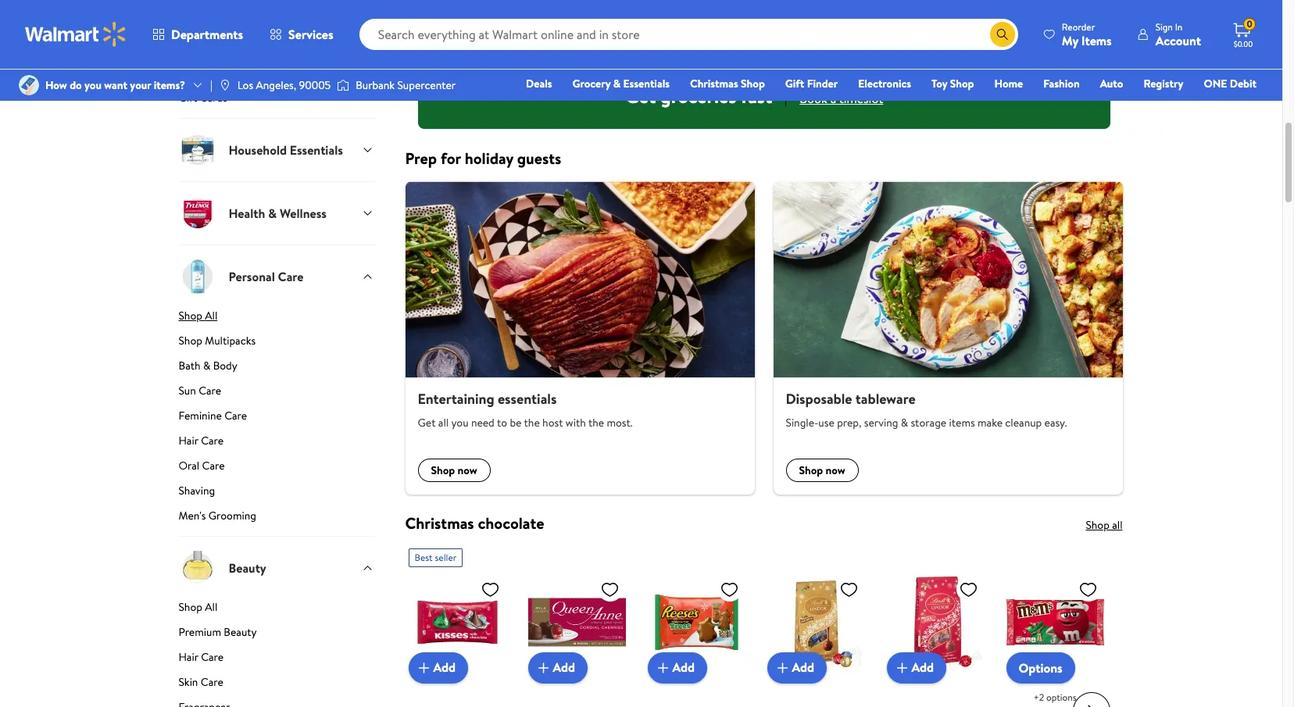 Task type: vqa. For each thing, say whether or not it's contained in the screenshot.
Storage
yes



Task type: locate. For each thing, give the bounding box(es) containing it.
shop all for beauty
[[179, 599, 218, 615]]

gift left cards
[[179, 90, 197, 106]]

shop right toy at the top right
[[950, 76, 974, 91]]

1 horizontal spatial christmas
[[690, 76, 738, 91]]

shop all link for personal care
[[179, 308, 374, 330]]

book
[[800, 90, 828, 107]]

care right sun
[[199, 383, 221, 399]]

care for oral care link
[[202, 458, 225, 474]]

0 horizontal spatial essentials
[[290, 141, 343, 158]]

hair care up oral care
[[179, 433, 224, 449]]

christmas chocolate
[[405, 512, 544, 533]]

hair care link up skin care 'link' at bottom left
[[179, 649, 374, 671]]

entertaining essentials list item
[[396, 182, 764, 494]]

0 horizontal spatial all
[[438, 415, 449, 430]]

all
[[438, 415, 449, 430], [1112, 517, 1123, 533]]

options link
[[1006, 652, 1075, 684]]

prep
[[405, 148, 437, 169]]

5 add from the left
[[912, 659, 934, 676]]

1 shop all link from the top
[[179, 308, 374, 330]]

care inside 'link'
[[201, 674, 223, 690]]

1 add from the left
[[433, 659, 456, 676]]

2 shop all from the top
[[179, 599, 218, 615]]

1 horizontal spatial all
[[1112, 517, 1123, 533]]

make
[[978, 415, 1003, 430]]

4 add button from the left
[[767, 652, 827, 684]]

shop all up the shop multipacks
[[179, 308, 218, 324]]

0 vertical spatial all
[[438, 415, 449, 430]]

care right feminine
[[224, 408, 247, 424]]

hair care link up oral care link
[[179, 433, 374, 455]]

care down feminine care
[[201, 433, 224, 449]]

best
[[415, 551, 433, 564]]

1 vertical spatial hair
[[179, 649, 198, 665]]

add to cart image for lindt lindor assorted chocolate candy truffles, 8.5 oz. bag image
[[773, 659, 792, 677]]

2 the from the left
[[588, 415, 604, 430]]

gift cards
[[179, 90, 227, 106]]

disposable
[[786, 389, 852, 409]]

sign in to add to favorites list, hershey's kisses milk chocolate christmas candy, bag 10.1 oz image
[[481, 580, 500, 599]]

health & wellness
[[229, 205, 327, 222]]

0 vertical spatial beauty
[[229, 559, 266, 577]]

1 horizontal spatial  image
[[219, 79, 231, 91]]

reorder my items
[[1062, 20, 1112, 49]]

gummy
[[179, 40, 215, 55]]

auto
[[1100, 76, 1123, 91]]

add button
[[408, 652, 468, 684], [528, 652, 588, 684], [648, 652, 707, 684], [767, 652, 827, 684], [887, 652, 947, 684]]

2 add to cart image from the left
[[654, 659, 673, 677]]

personal care button
[[179, 245, 374, 308]]

4 add from the left
[[792, 659, 814, 676]]

search icon image
[[996, 28, 1009, 41]]

| left the book
[[785, 90, 787, 107]]

add button for queen anne milk chocolate cordial cherries, 6.6 oz box, 10 pieces image
[[528, 652, 588, 684]]

 image left los
[[219, 79, 231, 91]]

get
[[626, 83, 656, 110], [418, 415, 436, 430]]

groceries
[[660, 83, 736, 110]]

one debit link
[[1197, 75, 1264, 92]]

shop up christmas chocolate
[[431, 462, 455, 478]]

book a timeslot
[[800, 90, 883, 107]]

fast
[[741, 83, 772, 110]]

the right with
[[588, 415, 604, 430]]

2 shop all link from the top
[[179, 599, 374, 621]]

add for add to cart image related to lindt lindor assorted chocolate candy truffles, 8.5 oz. bag image
[[792, 659, 814, 676]]

& right serving
[[901, 415, 908, 430]]

hair up oral at the left bottom of the page
[[179, 433, 198, 449]]

the right the be
[[524, 415, 540, 430]]

1 horizontal spatial |
[[785, 90, 787, 107]]

fashion
[[1044, 76, 1080, 91]]

3 add button from the left
[[648, 652, 707, 684]]

1 horizontal spatial gift
[[785, 76, 804, 91]]

0 horizontal spatial get
[[418, 415, 436, 430]]

+2
[[1034, 691, 1044, 704]]

essentials inside dropdown button
[[290, 141, 343, 158]]

add to cart image
[[415, 659, 433, 677], [654, 659, 673, 677], [773, 659, 792, 677], [893, 659, 912, 677]]

shop now down use
[[799, 462, 846, 478]]

1 hair from the top
[[179, 433, 198, 449]]

2 hair care from the top
[[179, 649, 224, 665]]

 image for los
[[219, 79, 231, 91]]

hair up the skin
[[179, 649, 198, 665]]

1 vertical spatial you
[[451, 415, 469, 430]]

men's grooming link
[[179, 508, 374, 536]]

to
[[497, 415, 507, 430]]

shop up sign in to add to favorites list, m&m's milk chocolate christmas candy - 10 oz bag icon
[[1086, 517, 1110, 533]]

1 vertical spatial shop all link
[[179, 599, 374, 621]]

get inside entertaining essentials get all you need to be the host with the most.
[[418, 415, 436, 430]]

how do you want your items?
[[45, 77, 185, 93]]

add to cart image for 'hershey's kisses milk chocolate christmas candy, bag 10.1 oz' image
[[415, 659, 433, 677]]

0 horizontal spatial now
[[458, 462, 477, 478]]

account
[[1156, 32, 1201, 49]]

sign in to add to favorites list, lindt lindor assorted chocolate candy truffles, 8.5 oz. bag image
[[840, 580, 859, 599]]

1 vertical spatial hair care link
[[179, 649, 374, 671]]

+2 options
[[1034, 691, 1077, 704]]

 image
[[337, 77, 350, 93]]

5 add button from the left
[[887, 652, 947, 684]]

2 shop now from the left
[[799, 462, 846, 478]]

hair care up skin care
[[179, 649, 224, 665]]

0 horizontal spatial the
[[524, 415, 540, 430]]

1 vertical spatial christmas
[[405, 512, 474, 533]]

one
[[1204, 76, 1227, 91]]

gift
[[785, 76, 804, 91], [179, 90, 197, 106]]

product group containing options
[[1006, 542, 1104, 707]]

shop all link up "premium beauty" link
[[179, 599, 374, 621]]

1 vertical spatial all
[[205, 599, 218, 615]]

now down use
[[826, 462, 846, 478]]

you left "need" on the left bottom of the page
[[451, 415, 469, 430]]

beauty down men's grooming link
[[229, 559, 266, 577]]

all for beauty
[[205, 599, 218, 615]]

1 shop now from the left
[[431, 462, 477, 478]]

get right grocery
[[626, 83, 656, 110]]

1 the from the left
[[524, 415, 540, 430]]

1 horizontal spatial now
[[826, 462, 846, 478]]

shop up the shop multipacks
[[179, 308, 202, 324]]

0 vertical spatial shop all
[[179, 308, 218, 324]]

storage
[[911, 415, 947, 430]]

supercenter
[[397, 77, 456, 93]]

0 horizontal spatial  image
[[19, 75, 39, 95]]

shop now down "need" on the left bottom of the page
[[431, 462, 477, 478]]

burbank
[[356, 77, 395, 93]]

clear search field text image
[[971, 28, 984, 40]]

essentials right grocery
[[623, 76, 670, 91]]

shop up premium
[[179, 599, 202, 615]]

gift left finder
[[785, 76, 804, 91]]

hershey's kisses milk chocolate christmas candy, bag 10.1 oz image
[[408, 573, 506, 671]]

one debit walmart+
[[1204, 76, 1257, 113]]

0 vertical spatial shop all link
[[179, 308, 374, 330]]

oral care
[[179, 458, 225, 474]]

gift cards link
[[179, 90, 374, 118]]

shop all
[[1086, 517, 1123, 533]]

premium
[[179, 624, 221, 640]]

home link
[[988, 75, 1030, 92]]

1 now from the left
[[458, 462, 477, 478]]

next slide for product carousel list image
[[1073, 692, 1110, 707]]

add inside product group
[[433, 659, 456, 676]]

shop multipacks
[[179, 333, 256, 349]]

all up premium beauty
[[205, 599, 218, 615]]

add
[[433, 659, 456, 676], [553, 659, 575, 676], [673, 659, 695, 676], [792, 659, 814, 676], [912, 659, 934, 676]]

1 add button from the left
[[408, 652, 468, 684]]

1 horizontal spatial shop now
[[799, 462, 846, 478]]

you
[[84, 77, 102, 93], [451, 415, 469, 430]]

1 vertical spatial essentials
[[290, 141, 343, 158]]

shop all link for beauty
[[179, 599, 374, 621]]

& right bath
[[203, 358, 210, 374]]

gummy candy link
[[179, 40, 374, 62]]

shop down single-
[[799, 462, 823, 478]]

1 horizontal spatial get
[[626, 83, 656, 110]]

0 vertical spatial hair care
[[179, 433, 224, 449]]

shop now inside entertaining essentials list item
[[431, 462, 477, 478]]

shop all
[[179, 308, 218, 324], [179, 599, 218, 615]]

you inside entertaining essentials get all you need to be the host with the most.
[[451, 415, 469, 430]]

body
[[213, 358, 237, 374]]

90005
[[299, 77, 331, 93]]

grooming
[[209, 508, 256, 524]]

0 horizontal spatial shop now
[[431, 462, 477, 478]]

1 horizontal spatial you
[[451, 415, 469, 430]]

registry
[[1144, 76, 1184, 91]]

shop multipacks link
[[179, 333, 374, 355]]

2 hair care link from the top
[[179, 649, 374, 671]]

0 vertical spatial hair
[[179, 433, 198, 449]]

 image left "how"
[[19, 75, 39, 95]]

2 add button from the left
[[528, 652, 588, 684]]

walmart image
[[25, 22, 127, 47]]

you right 'do'
[[84, 77, 102, 93]]

christmas shop link
[[683, 75, 772, 92]]

list containing entertaining essentials
[[396, 182, 1132, 494]]

all up the shop multipacks
[[205, 308, 218, 324]]

shop now inside disposable tableware list item
[[799, 462, 846, 478]]

care right personal
[[278, 268, 304, 285]]

care inside dropdown button
[[278, 268, 304, 285]]

single-
[[786, 415, 819, 430]]

& right health
[[268, 205, 277, 222]]

2 all from the top
[[205, 599, 218, 615]]

sign in to add to favorites list, reese's milk chocolate peanut butter snack size trees christmas candy, bag 9.6 oz image
[[720, 580, 739, 599]]

care for 1st hair care link from the bottom of the page
[[201, 649, 224, 665]]

christmas left the fast on the right
[[690, 76, 738, 91]]

add to cart image for "lindt lindor holiday milk chocolate candy truffles, 8.5 oz. bag" image at the right of the page
[[893, 659, 912, 677]]

shop now
[[431, 462, 477, 478], [799, 462, 846, 478]]

1 horizontal spatial the
[[588, 415, 604, 430]]

 image for how
[[19, 75, 39, 95]]

1 all from the top
[[205, 308, 218, 324]]

christmas for christmas chocolate
[[405, 512, 474, 533]]

0 vertical spatial christmas
[[690, 76, 738, 91]]

the
[[524, 415, 540, 430], [588, 415, 604, 430]]

bath & body link
[[179, 358, 374, 380]]

shop all link up shop multipacks link
[[179, 308, 374, 330]]

feminine
[[179, 408, 222, 424]]

care right oral at the left bottom of the page
[[202, 458, 225, 474]]

gift for gift finder
[[785, 76, 804, 91]]

0 vertical spatial all
[[205, 308, 218, 324]]

& for bath
[[203, 358, 210, 374]]

& inside disposable tableware single-use prep, serving & storage items make cleanup easy.
[[901, 415, 908, 430]]

add button for "lindt lindor holiday milk chocolate candy truffles, 8.5 oz. bag" image at the right of the page
[[887, 652, 947, 684]]

1 vertical spatial all
[[1112, 517, 1123, 533]]

| left los
[[210, 77, 212, 93]]

essentials right the household
[[290, 141, 343, 158]]

shop all link
[[179, 308, 374, 330], [179, 599, 374, 621]]

now for disposable
[[826, 462, 846, 478]]

most.
[[607, 415, 633, 430]]

3 add from the left
[[673, 659, 695, 676]]

shop all up premium
[[179, 599, 218, 615]]

now inside entertaining essentials list item
[[458, 462, 477, 478]]

1 vertical spatial beauty
[[224, 624, 257, 640]]

shop right groceries
[[741, 76, 765, 91]]

0 vertical spatial hair care link
[[179, 433, 374, 455]]

4 add to cart image from the left
[[893, 659, 912, 677]]

shaving link
[[179, 483, 374, 505]]

health & wellness button
[[179, 181, 374, 245]]

1 vertical spatial hair care
[[179, 649, 224, 665]]

care
[[278, 268, 304, 285], [199, 383, 221, 399], [224, 408, 247, 424], [201, 433, 224, 449], [202, 458, 225, 474], [201, 649, 224, 665], [201, 674, 223, 690]]

now down "need" on the left bottom of the page
[[458, 462, 477, 478]]

0 horizontal spatial you
[[84, 77, 102, 93]]

& right grocery
[[613, 76, 621, 91]]

care down premium beauty
[[201, 649, 224, 665]]

care right the skin
[[201, 674, 223, 690]]

departments
[[171, 26, 243, 43]]

departments button
[[139, 16, 256, 53]]

1 vertical spatial shop all
[[179, 599, 218, 615]]

premium beauty link
[[179, 624, 374, 646]]

list
[[396, 182, 1132, 494]]

cookies
[[179, 65, 216, 80]]

skin care
[[179, 674, 223, 690]]

personal care
[[229, 268, 304, 285]]

1 shop all from the top
[[179, 308, 218, 324]]

now inside disposable tableware list item
[[826, 462, 846, 478]]

gift for gift cards
[[179, 90, 197, 106]]

electronics link
[[851, 75, 918, 92]]

sign in to add to favorites list, lindt lindor holiday milk chocolate candy truffles, 8.5 oz. bag image
[[959, 580, 978, 599]]

0 horizontal spatial gift
[[179, 90, 197, 106]]

christmas up best seller
[[405, 512, 474, 533]]

services button
[[256, 16, 347, 53]]

sun
[[179, 383, 196, 399]]

now
[[458, 462, 477, 478], [826, 462, 846, 478]]

3 add to cart image from the left
[[773, 659, 792, 677]]

2 add from the left
[[553, 659, 575, 676]]

0 vertical spatial get
[[626, 83, 656, 110]]

1 vertical spatial get
[[418, 415, 436, 430]]

2 now from the left
[[826, 462, 846, 478]]

multipacks
[[205, 333, 256, 349]]

feminine care link
[[179, 408, 374, 430]]

seller
[[435, 551, 457, 564]]

0 horizontal spatial christmas
[[405, 512, 474, 533]]

product group
[[408, 0, 506, 38], [528, 0, 626, 38], [648, 0, 745, 38], [767, 0, 865, 38], [887, 0, 984, 38], [1006, 0, 1104, 38], [408, 542, 506, 707], [1006, 542, 1104, 707]]

with
[[566, 415, 586, 430]]

1 add to cart image from the left
[[415, 659, 433, 677]]

add button for 'hershey's kisses milk chocolate christmas candy, bag 10.1 oz' image
[[408, 652, 468, 684]]

cookies link
[[179, 65, 374, 87]]

0 vertical spatial you
[[84, 77, 102, 93]]

all inside entertaining essentials get all you need to be the host with the most.
[[438, 415, 449, 430]]

1 horizontal spatial essentials
[[623, 76, 670, 91]]

need
[[471, 415, 495, 430]]

care for second hair care link from the bottom
[[201, 433, 224, 449]]

sign in to add to favorites list, queen anne milk chocolate cordial cherries, 6.6 oz box, 10 pieces image
[[601, 580, 619, 599]]

beauty right premium
[[224, 624, 257, 640]]

 image
[[19, 75, 39, 95], [219, 79, 231, 91]]

2 hair from the top
[[179, 649, 198, 665]]

lindt lindor assorted chocolate candy truffles, 8.5 oz. bag image
[[767, 573, 865, 671]]

& inside dropdown button
[[268, 205, 277, 222]]

household
[[229, 141, 287, 158]]

get down entertaining
[[418, 415, 436, 430]]



Task type: describe. For each thing, give the bounding box(es) containing it.
chocolate link
[[179, 15, 374, 37]]

use
[[819, 415, 835, 430]]

disposable tableware list item
[[764, 182, 1132, 494]]

options
[[1046, 691, 1077, 704]]

hair for 1st hair care link from the bottom of the page
[[179, 649, 198, 665]]

book a timeslot link
[[800, 90, 883, 109]]

toy shop link
[[925, 75, 981, 92]]

add for add to cart icon
[[553, 659, 575, 676]]

all for personal care
[[205, 308, 218, 324]]

$0.00
[[1234, 38, 1253, 49]]

host
[[542, 415, 563, 430]]

oral
[[179, 458, 199, 474]]

shop inside entertaining essentials list item
[[431, 462, 455, 478]]

gift finder
[[785, 76, 838, 91]]

personal
[[229, 268, 275, 285]]

chocolate
[[179, 15, 228, 30]]

gift finder link
[[778, 75, 845, 92]]

skin
[[179, 674, 198, 690]]

health
[[229, 205, 265, 222]]

entertaining
[[418, 389, 494, 409]]

home
[[995, 76, 1023, 91]]

grocery & essentials
[[573, 76, 670, 91]]

prep,
[[837, 415, 862, 430]]

shop now for entertaining
[[431, 462, 477, 478]]

sun care link
[[179, 383, 374, 405]]

for
[[441, 148, 461, 169]]

best seller
[[415, 551, 457, 564]]

feminine care
[[179, 408, 247, 424]]

how
[[45, 77, 67, 93]]

deals
[[526, 76, 552, 91]]

fashion link
[[1037, 75, 1087, 92]]

reorder
[[1062, 20, 1095, 33]]

cleanup
[[1005, 415, 1042, 430]]

1 hair care from the top
[[179, 433, 224, 449]]

add button for lindt lindor assorted chocolate candy truffles, 8.5 oz. bag image
[[767, 652, 827, 684]]

queen anne milk chocolate cordial cherries, 6.6 oz box, 10 pieces image
[[528, 573, 626, 671]]

sun care
[[179, 383, 221, 399]]

add for add to cart image associated with the reese's milk chocolate peanut butter snack size trees christmas candy, bag 9.6 oz image
[[673, 659, 695, 676]]

hair for second hair care link from the bottom
[[179, 433, 198, 449]]

shop up bath
[[179, 333, 202, 349]]

0 $0.00
[[1234, 17, 1253, 49]]

shop inside disposable tableware list item
[[799, 462, 823, 478]]

sign in to add to favorites list, m&m's milk chocolate christmas candy - 10 oz bag image
[[1079, 580, 1098, 599]]

shop all link
[[1086, 517, 1123, 533]]

candy
[[218, 40, 248, 55]]

grocery & essentials link
[[565, 75, 677, 92]]

services
[[288, 26, 333, 43]]

Search search field
[[359, 19, 1018, 50]]

0
[[1247, 17, 1253, 31]]

Walmart Site-Wide search field
[[359, 19, 1018, 50]]

gummy candy
[[179, 40, 248, 55]]

angeles,
[[256, 77, 296, 93]]

product group containing add
[[408, 542, 506, 707]]

wellness
[[280, 205, 327, 222]]

shaving
[[179, 483, 215, 499]]

in
[[1175, 20, 1183, 33]]

cards
[[200, 90, 227, 106]]

items
[[1082, 32, 1112, 49]]

options
[[1019, 659, 1063, 676]]

& for grocery
[[613, 76, 621, 91]]

bath & body
[[179, 358, 237, 374]]

toy shop
[[932, 76, 974, 91]]

timeslot
[[839, 90, 883, 107]]

oral care link
[[179, 458, 374, 480]]

holiday
[[465, 148, 513, 169]]

add button for the reese's milk chocolate peanut butter snack size trees christmas candy, bag 9.6 oz image
[[648, 652, 707, 684]]

0 horizontal spatial |
[[210, 77, 212, 93]]

lindt lindor holiday milk chocolate candy truffles, 8.5 oz. bag image
[[887, 573, 984, 671]]

add for add to cart image related to "lindt lindor holiday milk chocolate candy truffles, 8.5 oz. bag" image at the right of the page
[[912, 659, 934, 676]]

burbank supercenter
[[356, 77, 456, 93]]

toy
[[932, 76, 948, 91]]

deals link
[[519, 75, 559, 92]]

care for sun care link
[[199, 383, 221, 399]]

m&m's milk chocolate christmas candy - 10 oz bag image
[[1006, 573, 1104, 671]]

care for feminine care link in the bottom left of the page
[[224, 408, 247, 424]]

items
[[949, 415, 975, 430]]

want
[[104, 77, 127, 93]]

a
[[830, 90, 836, 107]]

beauty inside dropdown button
[[229, 559, 266, 577]]

my
[[1062, 32, 1079, 49]]

1 hair care link from the top
[[179, 433, 374, 455]]

essentials
[[498, 389, 557, 409]]

items?
[[154, 77, 185, 93]]

& for health
[[268, 205, 277, 222]]

men's
[[179, 508, 206, 524]]

tableware
[[856, 389, 916, 409]]

do
[[70, 77, 82, 93]]

add for add to cart image for 'hershey's kisses milk chocolate christmas candy, bag 10.1 oz' image
[[433, 659, 456, 676]]

care for skin care 'link' at bottom left
[[201, 674, 223, 690]]

add to cart image
[[534, 659, 553, 677]]

entertaining essentials get all you need to be the host with the most.
[[418, 389, 633, 430]]

be
[[510, 415, 522, 430]]

disposable tableware single-use prep, serving & storage items make cleanup easy.
[[786, 389, 1067, 430]]

shop all for personal care
[[179, 308, 218, 324]]

chocolate
[[478, 512, 544, 533]]

now for entertaining
[[458, 462, 477, 478]]

shop now for disposable
[[799, 462, 846, 478]]

serving
[[864, 415, 898, 430]]

auto link
[[1093, 75, 1130, 92]]

add to cart image for the reese's milk chocolate peanut butter snack size trees christmas candy, bag 9.6 oz image
[[654, 659, 673, 677]]

reese's milk chocolate peanut butter snack size trees christmas candy, bag 9.6 oz image
[[648, 573, 745, 671]]

easy.
[[1045, 415, 1067, 430]]

premium beauty
[[179, 624, 257, 640]]

0 vertical spatial essentials
[[623, 76, 670, 91]]

christmas for christmas shop
[[690, 76, 738, 91]]

grocery
[[573, 76, 611, 91]]

sign
[[1156, 20, 1173, 33]]



